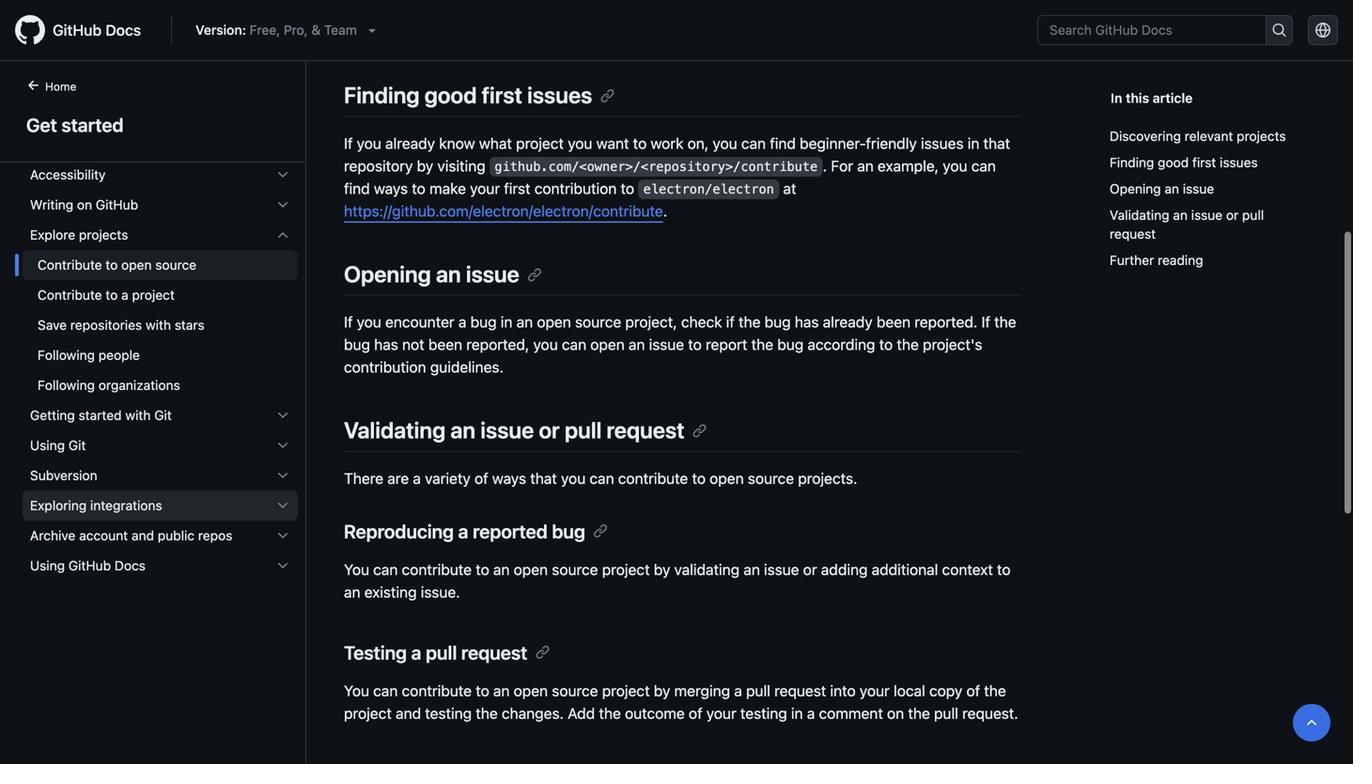 Task type: vqa. For each thing, say whether or not it's contained in the screenshot.
the (.net) associated with Setting up a C# (.NET) project
no



Task type: locate. For each thing, give the bounding box(es) containing it.
projects inside "link"
[[1237, 128, 1286, 144]]

to down contribute to open source
[[106, 287, 118, 303]]

0 vertical spatial has
[[795, 313, 819, 331]]

guidelines.
[[430, 358, 504, 376]]

find down repository
[[344, 179, 370, 197]]

2 following from the top
[[38, 377, 95, 393]]

contribute for contribute to open source
[[38, 257, 102, 273]]

sc 9kayk9 0 image for accessibility
[[275, 167, 290, 182]]

1 vertical spatial in
[[501, 313, 513, 331]]

4 sc 9kayk9 0 image from the top
[[275, 468, 290, 483]]

already up according
[[823, 313, 873, 331]]

sc 9kayk9 0 image for using github docs
[[275, 558, 290, 573]]

1 vertical spatial projects
[[79, 227, 128, 242]]

1 following from the top
[[38, 347, 95, 363]]

6 sc 9kayk9 0 image from the top
[[275, 528, 290, 543]]

contribute inside you can contribute to an open source project by merging a pull request into your local copy of the project and testing the changes. add the outcome of your testing in a comment on the pull request.
[[402, 682, 472, 699]]

0 horizontal spatial been
[[428, 336, 462, 353]]

testing left 'comment'
[[741, 704, 787, 722]]

check
[[681, 313, 722, 331]]

1 vertical spatial finding
[[1110, 155, 1154, 170]]

to left ask
[[692, 1, 705, 19]]

0 vertical spatial you
[[344, 1, 369, 19]]

1 contribute from the top
[[38, 257, 102, 273]]

github inside you can connect with developers around the world to ask and answer questions, learn, and interact directly with github staff. to get the conversation started, see "
[[431, 23, 479, 41]]

contribution
[[534, 179, 617, 197], [344, 358, 426, 376]]

you down testing
[[344, 682, 369, 699]]

github down connect
[[431, 23, 479, 41]]

reproducing a reported bug link
[[344, 520, 608, 542]]

validating up "are"
[[344, 417, 446, 443]]

using down archive on the left
[[30, 558, 65, 573]]

a left 'comment'
[[807, 704, 815, 722]]

contribute
[[618, 469, 688, 487], [402, 560, 472, 578], [402, 682, 472, 699]]

can inside you can contribute to an open source project by validating an issue or adding additional context to an existing issue.
[[373, 560, 398, 578]]

validating inside validating an issue or pull request
[[1110, 207, 1170, 223]]

issues inside 'link'
[[1220, 155, 1258, 170]]

sc 9kayk9 0 image inside writing on github dropdown button
[[275, 197, 290, 212]]

0 horizontal spatial finding good first issues
[[344, 82, 592, 108]]

5 sc 9kayk9 0 image from the top
[[275, 498, 290, 513]]

1 horizontal spatial projects
[[1237, 128, 1286, 144]]

. for an example, you can find ways to make your first contribution to
[[344, 157, 996, 197]]

1 horizontal spatial your
[[706, 704, 737, 722]]

1 vertical spatial validating an issue or pull request link
[[344, 417, 707, 443]]

0 vertical spatial using
[[30, 437, 65, 453]]

github.com/<owner>/<repository>/contribute
[[495, 160, 818, 174]]

in right friendly
[[968, 134, 980, 152]]

0 horizontal spatial or
[[539, 417, 560, 443]]

by for merging
[[654, 682, 670, 699]]

an right for
[[857, 157, 874, 175]]

by for validating
[[654, 560, 670, 578]]

0 vertical spatial started
[[61, 114, 124, 136]]

finding good first issues up know
[[344, 82, 592, 108]]

0 vertical spatial validating an issue or pull request link
[[1110, 202, 1308, 247]]

team
[[324, 22, 357, 38]]

issues up example,
[[921, 134, 964, 152]]

0 vertical spatial contribution
[[534, 179, 617, 197]]

pull up "further reading" link
[[1242, 207, 1264, 223]]

with inside dropdown button
[[125, 407, 151, 423]]

0 vertical spatial following
[[38, 347, 95, 363]]

using github docs button
[[23, 551, 298, 581]]

contribute
[[38, 257, 102, 273], [38, 287, 102, 303]]

on,
[[688, 134, 709, 152]]

contribute for project
[[402, 682, 472, 699]]

1 horizontal spatial validating
[[1110, 207, 1170, 223]]

1 horizontal spatial ways
[[492, 469, 526, 487]]

by inside if you already know what project you want to work on, you can find beginner-friendly issues in that repository by visiting
[[417, 157, 433, 175]]

sc 9kayk9 0 image
[[275, 227, 290, 242], [275, 408, 290, 423], [275, 558, 290, 573]]

know
[[439, 134, 475, 152]]

an down discovering relevant projects
[[1165, 181, 1179, 196]]

a right testing
[[411, 641, 421, 663]]

that
[[984, 134, 1010, 152], [530, 469, 557, 487]]

and inside you can contribute to an open source project by merging a pull request into your local copy of the project and testing the changes. add the outcome of your testing in a comment on the pull request.
[[396, 704, 421, 722]]

1 sc 9kayk9 0 image from the top
[[275, 167, 290, 182]]

your inside '. for an example, you can find ways to make your first contribution to'
[[470, 179, 500, 197]]

1 vertical spatial contribute
[[402, 560, 472, 578]]

0 vertical spatial that
[[984, 134, 1010, 152]]

pro,
[[284, 22, 308, 38]]

following organizations link
[[23, 370, 298, 400]]

1 horizontal spatial been
[[877, 313, 911, 331]]

following for following people
[[38, 347, 95, 363]]

on inside dropdown button
[[77, 197, 92, 212]]

with down connect
[[399, 23, 427, 41]]

explore projects element containing explore projects
[[15, 220, 305, 400]]

not
[[402, 336, 424, 353]]

git down following organizations link
[[154, 407, 172, 423]]

to up validating
[[692, 469, 706, 487]]

project left validating
[[602, 560, 650, 578]]

1 horizontal spatial in
[[791, 704, 803, 722]]

0 horizontal spatial issues
[[527, 82, 592, 108]]

0 vertical spatial opening
[[1110, 181, 1161, 196]]

you inside you can contribute to an open source project by validating an issue or adding additional context to an existing issue.
[[344, 560, 369, 578]]

you up 'triangle down' icon
[[344, 1, 369, 19]]

sc 9kayk9 0 image inside exploring integrations dropdown button
[[275, 498, 290, 513]]

"
[[770, 23, 776, 41]]

1 horizontal spatial testing
[[741, 704, 787, 722]]

0 vertical spatial already
[[385, 134, 435, 152]]

2 vertical spatial by
[[654, 682, 670, 699]]

&
[[311, 22, 321, 38]]

1 vertical spatial on
[[887, 704, 904, 722]]

git inside 'getting started with git' dropdown button
[[154, 407, 172, 423]]

request left into
[[775, 682, 826, 699]]

an
[[857, 157, 874, 175], [1165, 181, 1179, 196], [1173, 207, 1188, 223], [436, 261, 461, 287], [517, 313, 533, 331], [629, 336, 645, 353], [451, 417, 476, 443], [493, 560, 510, 578], [744, 560, 760, 578], [344, 583, 360, 601], [493, 682, 510, 699]]

first down the discovering relevant projects "link" in the right top of the page
[[1193, 155, 1216, 170]]

1 horizontal spatial opening
[[1110, 181, 1161, 196]]

or up "further reading" link
[[1226, 207, 1239, 223]]

0 vertical spatial git
[[154, 407, 172, 423]]

2 sc 9kayk9 0 image from the top
[[275, 408, 290, 423]]

a left reported
[[458, 520, 468, 542]]

1 vertical spatial you
[[344, 560, 369, 578]]

repositories
[[70, 317, 142, 333]]

1 vertical spatial contribute
[[38, 287, 102, 303]]

0 horizontal spatial in
[[501, 313, 513, 331]]

1 vertical spatial of
[[967, 682, 980, 699]]

sc 9kayk9 0 image inside archive account and public repos dropdown button
[[275, 528, 290, 543]]

0 horizontal spatial that
[[530, 469, 557, 487]]

and down testing a pull request
[[396, 704, 421, 722]]

existing
[[364, 583, 417, 601]]

pull down issue.
[[426, 641, 457, 663]]

2 vertical spatial your
[[706, 704, 737, 722]]

you up existing
[[344, 560, 369, 578]]

open
[[121, 257, 152, 273], [537, 313, 571, 331], [590, 336, 625, 353], [710, 469, 744, 487], [514, 560, 548, 578], [514, 682, 548, 699]]

triangle down image
[[364, 23, 379, 38]]

git inside using git dropdown button
[[68, 437, 86, 453]]

sc 9kayk9 0 image inside accessibility dropdown button
[[275, 167, 290, 182]]

getting started with git
[[30, 407, 172, 423]]

the right reported.
[[994, 313, 1016, 331]]

if
[[344, 134, 353, 152], [344, 313, 353, 331], [982, 313, 991, 331]]

variety
[[425, 469, 471, 487]]

issue down the project,
[[649, 336, 684, 353]]

0 vertical spatial validating an issue or pull request
[[1110, 207, 1264, 242]]

work
[[651, 134, 684, 152]]

0 vertical spatial in
[[968, 134, 980, 152]]

validating
[[1110, 207, 1170, 223], [344, 417, 446, 443]]

an down reported
[[493, 560, 510, 578]]

get started element
[[0, 17, 306, 762]]

github up the explore projects
[[96, 197, 138, 212]]

project
[[516, 134, 564, 152], [132, 287, 175, 303], [602, 560, 650, 578], [602, 682, 650, 699], [344, 704, 392, 722]]

finding inside "finding good first issues" 'link'
[[1110, 155, 1154, 170]]

project inside get started element
[[132, 287, 175, 303]]

github docs
[[53, 21, 141, 39]]

your up https://github.com/electron/electron/contribute 'link'
[[470, 179, 500, 197]]

finding good first issues link up what
[[344, 82, 615, 108]]

scroll to top image
[[1304, 715, 1319, 730]]

further
[[1110, 252, 1154, 268]]

2 vertical spatial you
[[344, 682, 369, 699]]

0 horizontal spatial contribution
[[344, 358, 426, 376]]

explore projects element
[[15, 220, 305, 400], [15, 250, 305, 400]]

1 vertical spatial already
[[823, 313, 873, 331]]

0 horizontal spatial validating an issue or pull request
[[344, 417, 685, 443]]

if up repository
[[344, 134, 353, 152]]

get
[[541, 23, 564, 41]]

2 horizontal spatial in
[[968, 134, 980, 152]]

in inside if you already know what project you want to work on, you can find beginner-friendly issues in that repository by visiting
[[968, 134, 980, 152]]

0 vertical spatial ways
[[374, 179, 408, 197]]

projects right relevant
[[1237, 128, 1286, 144]]

docs down archive account and public repos
[[115, 558, 146, 573]]

1 vertical spatial sc 9kayk9 0 image
[[275, 408, 290, 423]]

writing on github button
[[23, 190, 298, 220]]

find up at
[[770, 134, 796, 152]]

sc 9kayk9 0 image inside the explore projects dropdown button
[[275, 227, 290, 242]]

started inside dropdown button
[[78, 407, 122, 423]]

2 you from the top
[[344, 560, 369, 578]]

ways up reported
[[492, 469, 526, 487]]

ways down repository
[[374, 179, 408, 197]]

opening an issue link down the discovering relevant projects "link" in the right top of the page
[[1110, 176, 1308, 202]]

sc 9kayk9 0 image inside 'getting started with git' dropdown button
[[275, 408, 290, 423]]

2 using from the top
[[30, 558, 65, 573]]

by inside you can contribute to an open source project by merging a pull request into your local copy of the project and testing the changes. add the outcome of your testing in a comment on the pull request.
[[654, 682, 670, 699]]

sc 9kayk9 0 image for archive account and public repos
[[275, 528, 290, 543]]

opening up encounter
[[344, 261, 431, 287]]

opening an issue down discovering
[[1110, 181, 1214, 196]]

bug left not
[[344, 336, 370, 353]]

using git
[[30, 437, 86, 453]]

0 horizontal spatial your
[[470, 179, 500, 197]]

and
[[737, 1, 762, 19], [935, 1, 960, 19], [132, 528, 154, 543], [396, 704, 421, 722]]

contribute to a project
[[38, 287, 175, 303]]

docs
[[105, 21, 141, 39], [115, 558, 146, 573]]

in inside if you encounter a bug in an open source project, check if the bug has already been reported. if the bug has not been reported, you can open an issue to report the bug according to the project's contribution guidelines.
[[501, 313, 513, 331]]

that inside if you already know what project you want to work on, you can find beginner-friendly issues in that repository by visiting
[[984, 134, 1010, 152]]

find inside '. for an example, you can find ways to make your first contribution to'
[[344, 179, 370, 197]]

None search field
[[1038, 15, 1293, 45]]

following people link
[[23, 340, 298, 370]]

finding good first issues
[[344, 82, 592, 108], [1110, 155, 1258, 170]]

organizations
[[98, 377, 180, 393]]

to right want
[[633, 134, 647, 152]]

version:
[[196, 22, 246, 38]]

you for you can contribute to an open source project by merging a pull request into your local copy of the project and testing the changes. add the outcome of your testing in a comment on the pull request.
[[344, 682, 369, 699]]

0 vertical spatial by
[[417, 157, 433, 175]]

contribute inside you can contribute to an open source project by validating an issue or adding additional context to an existing issue.
[[402, 560, 472, 578]]

opening an issue
[[1110, 181, 1214, 196], [344, 261, 520, 287]]

save repositories with stars link
[[23, 310, 298, 340]]

1 vertical spatial first
[[1193, 155, 1216, 170]]

good up know
[[424, 82, 477, 108]]

1 using from the top
[[30, 437, 65, 453]]

electron/electron at https://github.com/electron/electron/contribute .
[[344, 179, 796, 220]]

1 horizontal spatial has
[[795, 313, 819, 331]]

started for getting
[[78, 407, 122, 423]]

can inside you can contribute to an open source project by merging a pull request into your local copy of the project and testing the changes. add the outcome of your testing in a comment on the pull request.
[[373, 682, 398, 699]]

contribution down not
[[344, 358, 426, 376]]

project down contribute to open source link
[[132, 287, 175, 303]]

reproducing a reported bug
[[344, 520, 585, 542]]

1 horizontal spatial of
[[689, 704, 703, 722]]

0 horizontal spatial good
[[424, 82, 477, 108]]

1 you from the top
[[344, 1, 369, 19]]

1 vertical spatial using
[[30, 558, 65, 573]]

on up the explore projects
[[77, 197, 92, 212]]

there are a variety of ways that you can contribute to open source projects.
[[344, 469, 858, 487]]

1 vertical spatial .
[[663, 202, 667, 220]]

the right if
[[739, 313, 761, 331]]

0 vertical spatial contribute
[[38, 257, 102, 273]]

0 vertical spatial your
[[470, 179, 500, 197]]

an inside '. for an example, you can find ways to make your first contribution to'
[[857, 157, 874, 175]]

by inside you can contribute to an open source project by validating an issue or adding additional context to an existing issue.
[[654, 560, 670, 578]]

on inside you can contribute to an open source project by merging a pull request into your local copy of the project and testing the changes. add the outcome of your testing in a comment on the pull request.
[[887, 704, 904, 722]]

finding good first issues link down relevant
[[1110, 149, 1308, 176]]

contribute for contribute to a project
[[38, 287, 102, 303]]

sc 9kayk9 0 image inside using github docs dropdown button
[[275, 558, 290, 573]]

. inside '. for an example, you can find ways to make your first contribution to'
[[823, 157, 827, 175]]

tooltip
[[1293, 704, 1331, 741]]

1 horizontal spatial opening an issue
[[1110, 181, 1214, 196]]

finding good first issues down discovering relevant projects
[[1110, 155, 1258, 170]]

can inside you can connect with developers around the world to ask and answer questions, learn, and interact directly with github staff. to get the conversation started, see "
[[373, 1, 398, 19]]

1 horizontal spatial on
[[887, 704, 904, 722]]

1 vertical spatial by
[[654, 560, 670, 578]]

. inside electron/electron at https://github.com/electron/electron/contribute .
[[663, 202, 667, 220]]

contribution inside if you encounter a bug in an open source project, check if the bug has already been reported. if the bug has not been reported, you can open an issue to report the bug according to the project's contribution guidelines.
[[344, 358, 426, 376]]

3 sc 9kayk9 0 image from the top
[[275, 558, 290, 573]]

or up there are a variety of ways that you can contribute to open source projects.
[[539, 417, 560, 443]]

project inside if you already know what project you want to work on, you can find beginner-friendly issues in that repository by visiting
[[516, 134, 564, 152]]

issue inside you can contribute to an open source project by validating an issue or adding additional context to an existing issue.
[[764, 560, 799, 578]]

make
[[429, 179, 466, 197]]

1 explore projects element from the top
[[15, 220, 305, 400]]

sc 9kayk9 0 image inside using git dropdown button
[[275, 438, 290, 453]]

source inside you can contribute to an open source project by validating an issue or adding additional context to an existing issue.
[[552, 560, 598, 578]]

already inside if you already know what project you want to work on, you can find beginner-friendly issues in that repository by visiting
[[385, 134, 435, 152]]

2 sc 9kayk9 0 image from the top
[[275, 197, 290, 212]]

source
[[155, 257, 197, 273], [575, 313, 621, 331], [748, 469, 794, 487], [552, 560, 598, 578], [552, 682, 598, 699]]

source inside explore projects element
[[155, 257, 197, 273]]

exploring integrations
[[30, 498, 162, 513]]

your down merging at the bottom of the page
[[706, 704, 737, 722]]

0 horizontal spatial finding
[[344, 82, 420, 108]]

1 sc 9kayk9 0 image from the top
[[275, 227, 290, 242]]

0 vertical spatial find
[[770, 134, 796, 152]]

with
[[461, 1, 490, 19], [399, 23, 427, 41], [146, 317, 171, 333], [125, 407, 151, 423]]

contribute to open source link
[[23, 250, 298, 280]]

0 vertical spatial opening an issue
[[1110, 181, 1214, 196]]

testing a pull request
[[344, 641, 527, 663]]

ways
[[374, 179, 408, 197], [492, 469, 526, 487]]

1 vertical spatial or
[[539, 417, 560, 443]]

0 vertical spatial finding good first issues link
[[344, 82, 615, 108]]

using
[[30, 437, 65, 453], [30, 558, 65, 573]]

projects inside dropdown button
[[79, 227, 128, 242]]

explore projects button
[[23, 220, 298, 250]]

using for using git
[[30, 437, 65, 453]]

you for you can contribute to an open source project by validating an issue or adding additional context to an existing issue.
[[344, 560, 369, 578]]

1 horizontal spatial that
[[984, 134, 1010, 152]]

on down local
[[887, 704, 904, 722]]

issues inside if you already know what project you want to work on, you can find beginner-friendly issues in that repository by visiting
[[921, 134, 964, 152]]

open inside you can contribute to an open source project by merging a pull request into your local copy of the project and testing the changes. add the outcome of your testing in a comment on the pull request.
[[514, 682, 548, 699]]

finding
[[344, 82, 420, 108], [1110, 155, 1154, 170]]

0 horizontal spatial opening
[[344, 261, 431, 287]]

by up make
[[417, 157, 433, 175]]

to
[[692, 1, 705, 19], [633, 134, 647, 152], [412, 179, 426, 197], [621, 179, 634, 197], [106, 257, 118, 273], [106, 287, 118, 303], [688, 336, 702, 353], [879, 336, 893, 353], [692, 469, 706, 487], [476, 560, 489, 578], [997, 560, 1011, 578], [476, 682, 489, 699]]

source inside you can contribute to an open source project by merging a pull request into your local copy of the project and testing the changes. add the outcome of your testing in a comment on the pull request.
[[552, 682, 598, 699]]

reading
[[1158, 252, 1203, 268]]

issue.
[[421, 583, 460, 601]]

0 horizontal spatial git
[[68, 437, 86, 453]]

staff.
[[483, 23, 517, 41]]

1 vertical spatial git
[[68, 437, 86, 453]]

0 horizontal spatial finding good first issues link
[[344, 82, 615, 108]]

0 vertical spatial first
[[482, 82, 522, 108]]

if inside if you already know what project you want to work on, you can find beginner-friendly issues in that repository by visiting
[[344, 134, 353, 152]]

pull
[[1242, 207, 1264, 223], [565, 417, 602, 443], [426, 641, 457, 663], [746, 682, 771, 699], [934, 704, 959, 722]]

opening an issue up encounter
[[344, 261, 520, 287]]

1 horizontal spatial finding good first issues
[[1110, 155, 1258, 170]]

1 vertical spatial has
[[374, 336, 398, 353]]

are
[[387, 469, 409, 487]]

0 horizontal spatial of
[[475, 469, 488, 487]]

answer
[[766, 1, 815, 19]]

1 horizontal spatial .
[[823, 157, 827, 175]]

in
[[968, 134, 980, 152], [501, 313, 513, 331], [791, 704, 803, 722]]

issues down the discovering relevant projects "link" in the right top of the page
[[1220, 155, 1258, 170]]

or
[[1226, 207, 1239, 223], [539, 417, 560, 443], [803, 560, 817, 578]]

sc 9kayk9 0 image
[[275, 167, 290, 182], [275, 197, 290, 212], [275, 438, 290, 453], [275, 468, 290, 483], [275, 498, 290, 513], [275, 528, 290, 543]]

further reading link
[[1110, 247, 1308, 273]]

following up getting
[[38, 377, 95, 393]]

example,
[[878, 157, 939, 175]]

and right the learn,
[[935, 1, 960, 19]]

2 vertical spatial sc 9kayk9 0 image
[[275, 558, 290, 573]]

1 vertical spatial opening an issue link
[[344, 261, 542, 287]]

. left for
[[823, 157, 827, 175]]

1 horizontal spatial contribution
[[534, 179, 617, 197]]

version: free, pro, & team
[[196, 22, 357, 38]]

additional
[[872, 560, 938, 578]]

get started link
[[23, 111, 283, 139]]

by
[[417, 157, 433, 175], [654, 560, 670, 578], [654, 682, 670, 699]]

1 vertical spatial issues
[[921, 134, 964, 152]]

first up https://github.com/electron/electron/contribute 'link'
[[504, 179, 531, 197]]

your right into
[[860, 682, 890, 699]]

github up home
[[53, 21, 102, 39]]

1 vertical spatial good
[[1158, 155, 1189, 170]]

can inside if you encounter a bug in an open source project, check if the bug has already been reported. if the bug has not been reported, you can open an issue to report the bug according to the project's contribution guidelines.
[[562, 336, 587, 353]]

3 sc 9kayk9 0 image from the top
[[275, 438, 290, 453]]

source inside if you encounter a bug in an open source project, check if the bug has already been reported. if the bug has not been reported, you can open an issue to report the bug according to the project's contribution guidelines.
[[575, 313, 621, 331]]

2 horizontal spatial issues
[[1220, 155, 1258, 170]]

if you already know what project you want to work on, you can find beginner-friendly issues in that repository by visiting
[[344, 134, 1010, 175]]

2 vertical spatial contribute
[[402, 682, 472, 699]]

ask
[[709, 1, 733, 19]]

you inside you can connect with developers around the world to ask and answer questions, learn, and interact directly with github staff. to get the conversation started, see "
[[344, 1, 369, 19]]

following down save
[[38, 347, 95, 363]]

getting started with git button
[[23, 400, 298, 430]]

sc 9kayk9 0 image inside subversion dropdown button
[[275, 468, 290, 483]]

first inside "finding good first issues" 'link'
[[1193, 155, 1216, 170]]

0 horizontal spatial opening an issue
[[344, 261, 520, 287]]

a
[[121, 287, 128, 303], [459, 313, 467, 331], [413, 469, 421, 487], [458, 520, 468, 542], [411, 641, 421, 663], [734, 682, 742, 699], [807, 704, 815, 722]]

to inside you can contribute to an open source project by merging a pull request into your local copy of the project and testing the changes. add the outcome of your testing in a comment on the pull request.
[[476, 682, 489, 699]]

you inside you can contribute to an open source project by merging a pull request into your local copy of the project and testing the changes. add the outcome of your testing in a comment on the pull request.
[[344, 682, 369, 699]]

0 horizontal spatial on
[[77, 197, 92, 212]]

an up reading
[[1173, 207, 1188, 223]]

2 contribute from the top
[[38, 287, 102, 303]]

1 vertical spatial find
[[344, 179, 370, 197]]

first up what
[[482, 82, 522, 108]]

exploring integrations element
[[15, 491, 305, 521]]

developers
[[494, 1, 569, 19]]

2 explore projects element from the top
[[15, 250, 305, 400]]

bug right reported
[[552, 520, 585, 542]]

0 horizontal spatial validating
[[344, 417, 446, 443]]

an up changes.
[[493, 682, 510, 699]]

search image
[[1272, 23, 1287, 38]]

issue down guidelines.
[[480, 417, 534, 443]]

1 horizontal spatial finding good first issues link
[[1110, 149, 1308, 176]]

validating an issue or pull request link
[[1110, 202, 1308, 247], [344, 417, 707, 443]]

been
[[877, 313, 911, 331], [428, 336, 462, 353]]

learn,
[[893, 1, 931, 19]]

contribution inside '. for an example, you can find ways to make your first contribution to'
[[534, 179, 617, 197]]

0 horizontal spatial testing
[[425, 704, 472, 722]]

finding good first issues link
[[344, 82, 615, 108], [1110, 149, 1308, 176]]

been left reported.
[[877, 313, 911, 331]]

exploring integrations button
[[23, 491, 298, 521]]

validating an issue or pull request down guidelines.
[[344, 417, 685, 443]]

has left not
[[374, 336, 398, 353]]

of right variety
[[475, 469, 488, 487]]

1 horizontal spatial git
[[154, 407, 172, 423]]

0 horizontal spatial projects
[[79, 227, 128, 242]]

can
[[373, 1, 398, 19], [741, 134, 766, 152], [971, 157, 996, 175], [562, 336, 587, 353], [590, 469, 614, 487], [373, 560, 398, 578], [373, 682, 398, 699]]

0 horizontal spatial opening an issue link
[[344, 261, 542, 287]]

3 you from the top
[[344, 682, 369, 699]]

contribute down the explore projects
[[38, 257, 102, 273]]



Task type: describe. For each thing, give the bounding box(es) containing it.
integrations
[[90, 498, 162, 513]]

stars
[[175, 317, 205, 333]]

can inside if you already know what project you want to work on, you can find beginner-friendly issues in that repository by visiting
[[741, 134, 766, 152]]

1 testing from the left
[[425, 704, 472, 722]]

ways inside '. for an example, you can find ways to make your first contribution to'
[[374, 179, 408, 197]]

project down testing
[[344, 704, 392, 722]]

with up staff. on the top of the page
[[461, 1, 490, 19]]

https://github.com/electron/electron/contribute link
[[344, 202, 663, 220]]

if for if you encounter a bug in an open source project, check if the bug has already been reported. if the bug has not been reported, you can open an issue to report the bug according to the project's contribution guidelines.
[[344, 313, 353, 331]]

an left existing
[[344, 583, 360, 601]]

to down reproducing a reported bug link
[[476, 560, 489, 578]]

open inside you can contribute to an open source project by validating an issue or adding additional context to an existing issue.
[[514, 560, 548, 578]]

1 vertical spatial validating an issue or pull request
[[344, 417, 685, 443]]

contribute for issue.
[[402, 560, 472, 578]]

project inside you can contribute to an open source project by validating an issue or adding additional context to an existing issue.
[[602, 560, 650, 578]]

to left make
[[412, 179, 426, 197]]

2 vertical spatial of
[[689, 704, 703, 722]]

0 vertical spatial finding good first issues
[[344, 82, 592, 108]]

save
[[38, 317, 67, 333]]

github docs link
[[15, 15, 156, 45]]

context
[[942, 560, 993, 578]]

get
[[26, 114, 57, 136]]

in this article
[[1111, 90, 1193, 106]]

report
[[706, 336, 748, 353]]

archive
[[30, 528, 76, 543]]

1 horizontal spatial validating an issue or pull request link
[[1110, 202, 1308, 247]]

world
[[650, 1, 688, 19]]

you can connect with developers around the world to ask and answer questions, learn, and interact directly with github staff. to get the conversation started, see "
[[344, 1, 1017, 41]]

sc 9kayk9 0 image for getting started with git
[[275, 408, 290, 423]]

subversion
[[30, 468, 97, 483]]

discovering relevant projects
[[1110, 128, 1286, 144]]

bug right if
[[765, 313, 791, 331]]

issue inside if you encounter a bug in an open source project, check if the bug has already been reported. if the bug has not been reported, you can open an issue to report the bug according to the project's contribution guidelines.
[[649, 336, 684, 353]]

0 vertical spatial issues
[[527, 82, 592, 108]]

and inside archive account and public repos dropdown button
[[132, 528, 154, 543]]

you for you can connect with developers around the world to ask and answer questions, learn, and interact directly with github staff. to get the conversation started, see "
[[344, 1, 369, 19]]

bug up the reported,
[[470, 313, 497, 331]]

interact
[[964, 1, 1017, 19]]

already inside if you encounter a bug in an open source project, check if the bug has already been reported. if the bug has not been reported, you can open an issue to report the bug according to the project's contribution guidelines.
[[823, 313, 873, 331]]

to down github.com/<owner>/<repository>/contribute
[[621, 179, 634, 197]]

request up changes.
[[461, 641, 527, 663]]

the right get at the left top
[[568, 23, 590, 41]]

pull inside validating an issue or pull request link
[[1242, 207, 1264, 223]]

this
[[1126, 90, 1149, 106]]

pull right merging at the bottom of the page
[[746, 682, 771, 699]]

in
[[1111, 90, 1123, 106]]

issue up "further reading" link
[[1191, 207, 1223, 223]]

to inside you can connect with developers around the world to ask and answer questions, learn, and interact directly with github staff. to get the conversation started, see "
[[692, 1, 705, 19]]

the right add
[[599, 704, 621, 722]]

pull down copy
[[934, 704, 959, 722]]

sc 9kayk9 0 image for using git
[[275, 438, 290, 453]]

around
[[573, 1, 620, 19]]

request up there are a variety of ways that you can contribute to open source projects.
[[607, 417, 685, 443]]

you can contribute to an open source project by validating an issue or adding additional context to an existing issue.
[[344, 560, 1011, 601]]

account
[[79, 528, 128, 543]]

for
[[831, 157, 853, 175]]

repository
[[344, 157, 413, 175]]

you inside '. for an example, you can find ways to make your first contribution to'
[[943, 157, 968, 175]]

github inside dropdown button
[[96, 197, 138, 212]]

into
[[830, 682, 856, 699]]

exploring
[[30, 498, 87, 513]]

explore projects
[[30, 227, 128, 242]]

an up the reported,
[[517, 313, 533, 331]]

the left changes.
[[476, 704, 498, 722]]

select language: current language is english image
[[1316, 23, 1331, 38]]

request.
[[962, 704, 1018, 722]]

docs inside dropdown button
[[115, 558, 146, 573]]

Search GitHub Docs search field
[[1038, 16, 1266, 44]]

to
[[521, 23, 537, 41]]

explore projects element containing contribute to open source
[[15, 250, 305, 400]]

reported.
[[915, 313, 978, 331]]

issue down https://github.com/electron/electron/contribute 'link'
[[466, 261, 520, 287]]

contribute to a project link
[[23, 280, 298, 310]]

1 vertical spatial been
[[428, 336, 462, 353]]

0 vertical spatial of
[[475, 469, 488, 487]]

sc 9kayk9 0 image for explore projects
[[275, 227, 290, 242]]

comment
[[819, 704, 883, 722]]

2 horizontal spatial your
[[860, 682, 890, 699]]

open inside get started element
[[121, 257, 152, 273]]

friendly
[[866, 134, 917, 152]]

a right merging at the bottom of the page
[[734, 682, 742, 699]]

following for following organizations
[[38, 377, 95, 393]]

sc 9kayk9 0 image for writing on github
[[275, 197, 290, 212]]

1 vertical spatial finding good first issues link
[[1110, 149, 1308, 176]]

an up encounter
[[436, 261, 461, 287]]

or inside you can contribute to an open source project by validating an issue or adding additional context to an existing issue.
[[803, 560, 817, 578]]

1 vertical spatial validating
[[344, 417, 446, 443]]

can inside '. for an example, you can find ways to make your first contribution to'
[[971, 157, 996, 175]]

if right reported.
[[982, 313, 991, 331]]

started for get
[[61, 114, 124, 136]]

2 testing from the left
[[741, 704, 787, 722]]

electron/electron
[[643, 182, 774, 197]]

the right report
[[751, 336, 773, 353]]

a inside if you encounter a bug in an open source project, check if the bug has already been reported. if the bug has not been reported, you can open an issue to report the bug according to the project's contribution guidelines.
[[459, 313, 467, 331]]

0 vertical spatial good
[[424, 82, 477, 108]]

local
[[894, 682, 925, 699]]

2 horizontal spatial or
[[1226, 207, 1239, 223]]

following people
[[38, 347, 140, 363]]

explore
[[30, 227, 75, 242]]

projects.
[[798, 469, 858, 487]]

to inside if you already know what project you want to work on, you can find beginner-friendly issues in that repository by visiting
[[633, 134, 647, 152]]

connect
[[402, 1, 457, 19]]

writing
[[30, 197, 73, 212]]

1 vertical spatial ways
[[492, 469, 526, 487]]

a right "are"
[[413, 469, 421, 487]]

an up variety
[[451, 417, 476, 443]]

according
[[808, 336, 875, 353]]

0 vertical spatial docs
[[105, 21, 141, 39]]

archive account and public repos button
[[23, 521, 298, 551]]

0 vertical spatial contribute
[[618, 469, 688, 487]]

see
[[741, 23, 766, 41]]

pull up there are a variety of ways that you can contribute to open source projects.
[[565, 417, 602, 443]]

using git button
[[23, 430, 298, 460]]

to up contribute to a project
[[106, 257, 118, 273]]

good inside 'link'
[[1158, 155, 1189, 170]]

the down local
[[908, 704, 930, 722]]

bug left according
[[777, 336, 804, 353]]

further reading
[[1110, 252, 1203, 268]]

if for if you already know what project you want to work on, you can find beginner-friendly issues in that repository by visiting
[[344, 134, 353, 152]]

1 horizontal spatial opening an issue link
[[1110, 176, 1308, 202]]

github inside dropdown button
[[68, 558, 111, 573]]

people
[[98, 347, 140, 363]]

merging
[[674, 682, 730, 699]]

visiting
[[437, 157, 486, 175]]

adding
[[821, 560, 868, 578]]

you can contribute to an open source project by merging a pull request into your local copy of the project and testing the changes. add the outcome of your testing in a comment on the pull request.
[[344, 682, 1018, 722]]

https://github.com/electron/electron/contribute
[[344, 202, 663, 220]]

1 horizontal spatial validating an issue or pull request
[[1110, 207, 1264, 242]]

testing a pull request link
[[344, 641, 550, 663]]

a inside the contribute to a project link
[[121, 287, 128, 303]]

in inside you can contribute to an open source project by merging a pull request into your local copy of the project and testing the changes. add the outcome of your testing in a comment on the pull request.
[[791, 704, 803, 722]]

request inside you can contribute to an open source project by merging a pull request into your local copy of the project and testing the changes. add the outcome of your testing in a comment on the pull request.
[[775, 682, 826, 699]]

using github docs
[[30, 558, 146, 573]]

with down the contribute to a project link
[[146, 317, 171, 333]]

issue down discovering relevant projects
[[1183, 181, 1214, 196]]

project,
[[625, 313, 677, 331]]

project up the outcome
[[602, 682, 650, 699]]

and up the see
[[737, 1, 762, 19]]

to down check
[[688, 336, 702, 353]]

at
[[783, 179, 796, 197]]

following organizations
[[38, 377, 180, 393]]

0 horizontal spatial has
[[374, 336, 398, 353]]

first inside '. for an example, you can find ways to make your first contribution to'
[[504, 179, 531, 197]]

1 vertical spatial opening
[[344, 261, 431, 287]]

to right context on the right bottom
[[997, 560, 1011, 578]]

subversion button
[[23, 460, 298, 491]]

1 vertical spatial that
[[530, 469, 557, 487]]

using for using github docs
[[30, 558, 65, 573]]

sc 9kayk9 0 image for subversion
[[275, 468, 290, 483]]

1 vertical spatial finding good first issues
[[1110, 155, 1258, 170]]

started,
[[685, 23, 737, 41]]

in this article element
[[1111, 88, 1316, 108]]

want
[[596, 134, 629, 152]]

home
[[45, 80, 76, 93]]

to right according
[[879, 336, 893, 353]]

an right validating
[[744, 560, 760, 578]]

request up further
[[1110, 226, 1156, 242]]

if you encounter a bug in an open source project, check if the bug has already been reported. if the bug has not been reported, you can open an issue to report the bug according to the project's contribution guidelines.
[[344, 313, 1016, 376]]

1 vertical spatial opening an issue
[[344, 261, 520, 287]]

the up conversation at top
[[624, 1, 646, 19]]

free,
[[250, 22, 280, 38]]

accessibility button
[[23, 160, 298, 190]]

add
[[568, 704, 595, 722]]

copy
[[929, 682, 963, 699]]

encounter
[[385, 313, 455, 331]]

testing
[[344, 641, 407, 663]]

relevant
[[1185, 128, 1233, 144]]

an down the project,
[[629, 336, 645, 353]]

accessibility
[[30, 167, 106, 182]]

an inside you can contribute to an open source project by merging a pull request into your local copy of the project and testing the changes. add the outcome of your testing in a comment on the pull request.
[[493, 682, 510, 699]]

find inside if you already know what project you want to work on, you can find beginner-friendly issues in that repository by visiting
[[770, 134, 796, 152]]

archive account and public repos
[[30, 528, 232, 543]]

the down reported.
[[897, 336, 919, 353]]

writing on github
[[30, 197, 138, 212]]

contribute to open source
[[38, 257, 197, 273]]

there
[[344, 469, 384, 487]]

the up request.
[[984, 682, 1006, 699]]

article
[[1153, 90, 1193, 106]]

getting
[[30, 407, 75, 423]]

0 vertical spatial been
[[877, 313, 911, 331]]

sc 9kayk9 0 image for exploring integrations
[[275, 498, 290, 513]]



